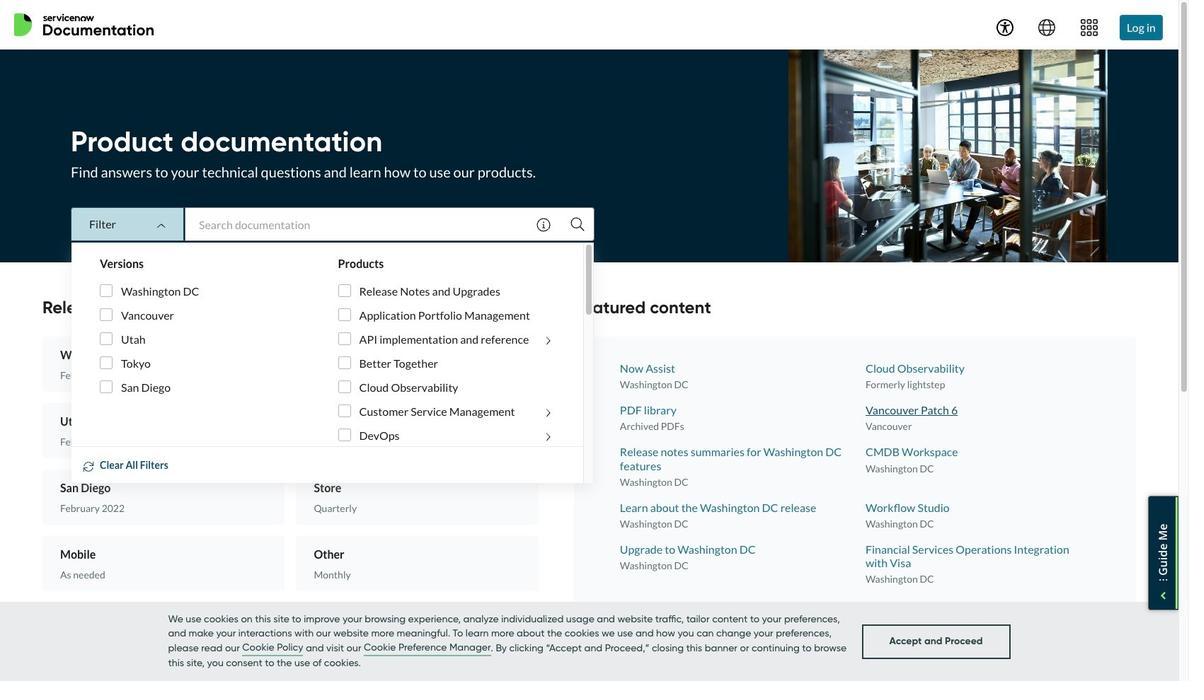 Task type: describe. For each thing, give the bounding box(es) containing it.
other sites image
[[1081, 19, 1098, 36]]

search documentation image
[[570, 217, 585, 232]]

language - english image
[[1039, 19, 1056, 36]]

show sub filters of customer service management image
[[547, 409, 551, 418]]



Task type: locate. For each thing, give the bounding box(es) containing it.
product documentation | servicenow image
[[14, 13, 154, 36]]

filter image
[[157, 222, 166, 230]]

show sub filters of devops image
[[547, 433, 551, 442]]

Search documentation by product or keyword text field
[[185, 207, 527, 241]]

show sub filters of api implementation and reference image
[[547, 337, 551, 346]]

region
[[0, 263, 544, 612]]



Task type: vqa. For each thing, say whether or not it's contained in the screenshot.
other sites image on the right of page
yes



